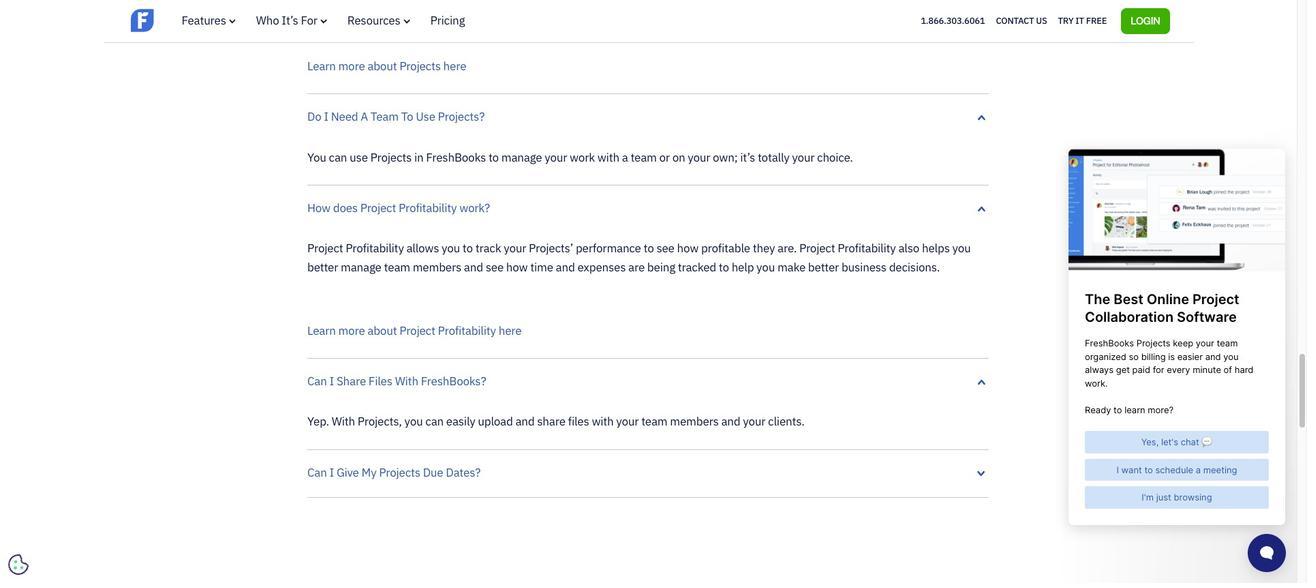 Task type: locate. For each thing, give the bounding box(es) containing it.
0 vertical spatial can
[[308, 374, 327, 389]]

members inside project profitability allows you to track your projects' performance to see how profitable they are. project profitability also helps you better manage team members and see how time and expenses are being tracked to help you make better business decisions.
[[413, 260, 462, 275]]

1 vertical spatial members
[[849, 8, 897, 23]]

0 vertical spatial team
[[631, 150, 657, 165]]

you
[[564, 8, 583, 23], [308, 150, 327, 165]]

way
[[408, 0, 428, 5]]

1 vertical spatial more
[[339, 323, 365, 338]]

clients.
[[769, 414, 805, 429]]

1 vertical spatial how
[[507, 260, 528, 275]]

team right a
[[371, 109, 399, 124]]

2 can from the top
[[308, 465, 327, 480]]

team inside project profitability allows you to track your projects' performance to see how profitable they are. project profitability also helps you better manage team members and see how time and expenses are being tracked to help you make better business decisions.
[[384, 260, 410, 275]]

members
[[413, 260, 462, 275], [671, 414, 719, 429]]

more
[[339, 59, 365, 74], [339, 323, 365, 338]]

choice.
[[818, 150, 854, 165]]

does
[[333, 201, 358, 216]]

all right review
[[643, 8, 655, 23]]

with right files
[[395, 374, 419, 389]]

your right the track
[[504, 241, 527, 256]]

tracked inside projects are a great way to collaborate with clients and your team members inside your freshbooks account. it's also helpful for communicating with your clients beyond invoices. you can review all time tracked from you and your team members and see all invoices and expenses associated with a specific project.
[[683, 8, 721, 23]]

learn more about projects here
[[308, 59, 467, 74]]

1 vertical spatial i
[[330, 374, 334, 389]]

you down do
[[308, 150, 327, 165]]

freshbooks?
[[421, 374, 486, 389]]

are
[[351, 0, 368, 5], [629, 260, 645, 275]]

0 horizontal spatial time
[[531, 260, 554, 275]]

clients up the associated
[[438, 8, 473, 23]]

projects are a great way to collaborate with clients and your team members inside your freshbooks account. it's also helpful for communicating with your clients beyond invoices. you can review all time tracked from you and your team members and see all invoices and expenses associated with a specific project.
[[308, 0, 955, 42]]

your right files on the left bottom
[[617, 414, 639, 429]]

better right make
[[809, 260, 840, 275]]

0 vertical spatial you
[[564, 8, 583, 23]]

are inside projects are a great way to collaborate with clients and your team members inside your freshbooks account. it's also helpful for communicating with your clients beyond invoices. you can review all time tracked from you and your team members and see all invoices and expenses associated with a specific project.
[[351, 0, 368, 5]]

2 about from the top
[[368, 323, 397, 338]]

profitability
[[399, 201, 457, 216], [346, 241, 404, 256], [838, 241, 896, 256], [438, 323, 496, 338]]

more down invoices
[[339, 59, 365, 74]]

beyond
[[476, 8, 514, 23]]

0 vertical spatial i
[[324, 109, 329, 124]]

inside
[[693, 0, 724, 5]]

2 vertical spatial a
[[622, 150, 628, 165]]

0 vertical spatial manage
[[502, 150, 542, 165]]

see up the being
[[657, 241, 675, 256]]

2 vertical spatial team
[[371, 109, 399, 124]]

time
[[658, 8, 680, 23], [531, 260, 554, 275]]

0 vertical spatial are
[[351, 0, 368, 5]]

1 vertical spatial clients
[[438, 8, 473, 23]]

totally
[[758, 150, 790, 165]]

1 horizontal spatial how
[[677, 241, 699, 256]]

team up review
[[612, 0, 640, 5]]

with right files on the left bottom
[[592, 414, 614, 429]]

1 horizontal spatial see
[[657, 241, 675, 256]]

1 horizontal spatial members
[[671, 414, 719, 429]]

a
[[370, 0, 376, 5], [508, 27, 514, 42], [622, 150, 628, 165]]

2 horizontal spatial can
[[586, 8, 604, 23]]

also left helpful
[[879, 0, 900, 5]]

0 horizontal spatial here
[[444, 59, 467, 74]]

more up 'share'
[[339, 323, 365, 338]]

tracked for members
[[683, 8, 721, 23]]

with down 'great'
[[389, 8, 411, 23]]

2 learn from the top
[[308, 323, 336, 338]]

projects?
[[438, 109, 485, 124]]

are up communicating
[[351, 0, 368, 5]]

it's
[[741, 150, 756, 165]]

0 vertical spatial about
[[368, 59, 397, 74]]

better down how
[[308, 260, 338, 275]]

about for projects
[[368, 59, 397, 74]]

0 horizontal spatial it's
[[282, 13, 298, 28]]

members
[[643, 0, 691, 5], [849, 8, 897, 23]]

projects'
[[529, 241, 574, 256]]

you can use projects in freshbooks to manage your work with a team or on your own; it's totally your choice.
[[308, 150, 854, 165]]

0 horizontal spatial see
[[486, 260, 504, 275]]

manage left work at top left
[[502, 150, 542, 165]]

0 horizontal spatial all
[[643, 8, 655, 23]]

also up decisions.
[[899, 241, 920, 256]]

review
[[607, 8, 640, 23]]

0 vertical spatial can
[[586, 8, 604, 23]]

are left the being
[[629, 260, 645, 275]]

to right way
[[431, 0, 441, 5]]

i left 'share'
[[330, 374, 334, 389]]

with
[[503, 0, 525, 5], [389, 8, 411, 23], [483, 27, 505, 42], [598, 150, 620, 165], [592, 414, 614, 429]]

1 horizontal spatial team
[[612, 0, 640, 5]]

0 vertical spatial members
[[643, 0, 691, 5]]

how
[[308, 201, 331, 216]]

you
[[751, 8, 769, 23], [442, 241, 460, 256], [953, 241, 971, 256], [757, 260, 775, 275], [405, 414, 423, 429]]

how
[[677, 241, 699, 256], [507, 260, 528, 275]]

with right yep.
[[332, 414, 355, 429]]

0 vertical spatial see
[[921, 8, 939, 23]]

2 horizontal spatial team
[[818, 8, 846, 23]]

great
[[379, 0, 405, 5]]

pricing
[[431, 13, 465, 28]]

can inside projects are a great way to collaborate with clients and your team members inside your freshbooks account. it's also helpful for communicating with your clients beyond invoices. you can review all time tracked from you and your team members and see all invoices and expenses associated with a specific project.
[[586, 8, 604, 23]]

0 horizontal spatial freshbooks
[[426, 150, 486, 165]]

1 vertical spatial about
[[368, 323, 397, 338]]

team
[[631, 150, 657, 165], [384, 260, 410, 275], [642, 414, 668, 429]]

your down account.
[[793, 8, 816, 23]]

how does project profitability work?
[[308, 201, 490, 216]]

1 vertical spatial can
[[329, 150, 347, 165]]

0 vertical spatial tracked
[[683, 8, 721, 23]]

2 more from the top
[[339, 323, 365, 338]]

it's left for on the left top of page
[[282, 13, 298, 28]]

pricing link
[[431, 13, 465, 28]]

0 horizontal spatial members
[[643, 0, 691, 5]]

1 vertical spatial see
[[657, 241, 675, 256]]

yep. with projects, you can easily upload and share files with your team members and your clients.
[[308, 414, 805, 429]]

to down the profitable
[[719, 260, 730, 275]]

1 horizontal spatial better
[[809, 260, 840, 275]]

also
[[879, 0, 900, 5], [899, 241, 920, 256]]

you up the 'project.'
[[564, 8, 583, 23]]

1 vertical spatial team
[[384, 260, 410, 275]]

clients up invoices. at top left
[[528, 0, 563, 5]]

see
[[921, 8, 939, 23], [657, 241, 675, 256], [486, 260, 504, 275]]

it's inside projects are a great way to collaborate with clients and your team members inside your freshbooks account. it's also helpful for communicating with your clients beyond invoices. you can review all time tracked from you and your team members and see all invoices and expenses associated with a specific project.
[[860, 0, 877, 5]]

learn more about project profitability here link
[[308, 323, 522, 338]]

1 vertical spatial learn
[[308, 323, 336, 338]]

0 vertical spatial it's
[[860, 0, 877, 5]]

1 horizontal spatial are
[[629, 260, 645, 275]]

also inside project profitability allows you to track your projects' performance to see how profitable they are. project profitability also helps you better manage team members and see how time and expenses are being tracked to help you make better business decisions.
[[899, 241, 920, 256]]

1 all from the left
[[643, 8, 655, 23]]

freshbooks left account.
[[751, 0, 811, 5]]

resources link
[[348, 13, 410, 28]]

it's
[[860, 0, 877, 5], [282, 13, 298, 28]]

your
[[587, 0, 610, 5], [726, 0, 749, 5], [413, 8, 436, 23], [793, 8, 816, 23], [545, 150, 567, 165], [688, 150, 711, 165], [793, 150, 815, 165], [504, 241, 527, 256], [617, 414, 639, 429], [743, 414, 766, 429]]

i right do
[[324, 109, 329, 124]]

0 vertical spatial members
[[413, 260, 462, 275]]

time down projects'
[[531, 260, 554, 275]]

0 vertical spatial team
[[612, 0, 640, 5]]

profitability up business
[[838, 241, 896, 256]]

can i share files with freshbooks?
[[308, 374, 486, 389]]

i
[[324, 109, 329, 124], [330, 374, 334, 389], [330, 465, 334, 480]]

being
[[648, 260, 676, 275]]

your right on
[[688, 150, 711, 165]]

invoices
[[308, 27, 350, 42]]

0 horizontal spatial members
[[413, 260, 462, 275]]

learn for learn more about project profitability here
[[308, 323, 336, 338]]

clients
[[528, 0, 563, 5], [438, 8, 473, 23]]

and right from
[[772, 8, 791, 23]]

all
[[643, 8, 655, 23], [942, 8, 954, 23]]

see down the track
[[486, 260, 504, 275]]

can left the give at the bottom left of page
[[308, 465, 327, 480]]

projects right my
[[379, 465, 421, 480]]

tracked down the profitable
[[678, 260, 717, 275]]

with
[[395, 374, 419, 389], [332, 414, 355, 429]]

time right review
[[658, 8, 680, 23]]

1 horizontal spatial you
[[564, 8, 583, 23]]

2 vertical spatial team
[[642, 414, 668, 429]]

freshbooks
[[751, 0, 811, 5], [426, 150, 486, 165]]

0 horizontal spatial manage
[[341, 260, 382, 275]]

0 vertical spatial learn
[[308, 59, 336, 74]]

about down expenses
[[368, 59, 397, 74]]

you right allows
[[442, 241, 460, 256]]

and
[[565, 0, 585, 5], [772, 8, 791, 23], [900, 8, 919, 23], [353, 27, 372, 42], [464, 260, 483, 275], [556, 260, 575, 275], [516, 414, 535, 429], [722, 414, 741, 429]]

members left inside
[[643, 0, 691, 5]]

on
[[673, 150, 686, 165]]

share
[[337, 374, 366, 389]]

1 more from the top
[[339, 59, 365, 74]]

a left or
[[622, 150, 628, 165]]

1 about from the top
[[368, 59, 397, 74]]

1 vertical spatial it's
[[282, 13, 298, 28]]

track
[[476, 241, 501, 256]]

i for give
[[330, 465, 334, 480]]

collaborate
[[444, 0, 501, 5]]

can left 'share'
[[308, 374, 327, 389]]

more for learn more about project profitability here
[[339, 323, 365, 338]]

projects
[[308, 0, 349, 5], [400, 59, 441, 74], [371, 150, 412, 165], [379, 465, 421, 480]]

team down account.
[[818, 8, 846, 23]]

freshbooks right in
[[426, 150, 486, 165]]

i left the give at the bottom left of page
[[330, 465, 334, 480]]

tracked down inside
[[683, 8, 721, 23]]

a down beyond
[[508, 27, 514, 42]]

profitable
[[702, 241, 751, 256]]

0 horizontal spatial are
[[351, 0, 368, 5]]

dates?
[[446, 465, 481, 480]]

about up files
[[368, 323, 397, 338]]

can i give my projects due dates?
[[308, 465, 481, 480]]

see down helpful
[[921, 8, 939, 23]]

to
[[431, 0, 441, 5], [489, 150, 499, 165], [463, 241, 473, 256], [644, 241, 654, 256], [719, 260, 730, 275]]

1 can from the top
[[308, 374, 327, 389]]

0 vertical spatial here
[[444, 59, 467, 74]]

1 horizontal spatial all
[[942, 8, 954, 23]]

0 vertical spatial freshbooks
[[751, 0, 811, 5]]

0 horizontal spatial better
[[308, 260, 338, 275]]

and down the track
[[464, 260, 483, 275]]

all down for
[[942, 8, 954, 23]]

0 vertical spatial time
[[658, 8, 680, 23]]

projects up communicating
[[308, 0, 349, 5]]

1 vertical spatial a
[[508, 27, 514, 42]]

can for can i share files with freshbooks?
[[308, 374, 327, 389]]

a up resources
[[370, 0, 376, 5]]

projects left in
[[371, 150, 412, 165]]

can left easily
[[426, 414, 444, 429]]

members down account.
[[849, 8, 897, 23]]

you right from
[[751, 8, 769, 23]]

0 horizontal spatial a
[[370, 0, 376, 5]]

0 horizontal spatial you
[[308, 150, 327, 165]]

can up the 'project.'
[[586, 8, 604, 23]]

1 vertical spatial here
[[499, 323, 522, 338]]

1 vertical spatial manage
[[341, 260, 382, 275]]

can
[[308, 374, 327, 389], [308, 465, 327, 480]]

1 learn from the top
[[308, 59, 336, 74]]

you down they
[[757, 260, 775, 275]]

1 vertical spatial are
[[629, 260, 645, 275]]

1 horizontal spatial time
[[658, 8, 680, 23]]

can left use
[[329, 150, 347, 165]]

1 horizontal spatial with
[[395, 374, 419, 389]]

2 vertical spatial i
[[330, 465, 334, 480]]

tracked inside project profitability allows you to track your projects' performance to see how profitable they are. project profitability also helps you better manage team members and see how time and expenses are being tracked to help you make better business decisions.
[[678, 260, 717, 275]]

invoices.
[[516, 8, 562, 23]]

0 vertical spatial clients
[[528, 0, 563, 5]]

give
[[337, 465, 359, 480]]

2 vertical spatial can
[[426, 414, 444, 429]]

manage down "does"
[[341, 260, 382, 275]]

1 horizontal spatial manage
[[502, 150, 542, 165]]

it's right account.
[[860, 0, 877, 5]]

about
[[368, 59, 397, 74], [368, 323, 397, 338]]

1 horizontal spatial members
[[849, 8, 897, 23]]

0 vertical spatial more
[[339, 59, 365, 74]]

0 horizontal spatial with
[[332, 414, 355, 429]]

1 vertical spatial also
[[899, 241, 920, 256]]

associated
[[426, 27, 481, 42]]

better
[[308, 260, 338, 275], [809, 260, 840, 275]]

files
[[369, 374, 393, 389]]

learn
[[308, 59, 336, 74], [308, 323, 336, 338]]

2 horizontal spatial see
[[921, 8, 939, 23]]

cookie preferences image
[[8, 554, 29, 575]]

1 vertical spatial with
[[332, 414, 355, 429]]

1 vertical spatial tracked
[[678, 260, 717, 275]]

see inside projects are a great way to collaborate with clients and your team members inside your freshbooks account. it's also helpful for communicating with your clients beyond invoices. you can review all time tracked from you and your team members and see all invoices and expenses associated with a specific project.
[[921, 8, 939, 23]]

1 vertical spatial time
[[531, 260, 554, 275]]

1 horizontal spatial it's
[[860, 0, 877, 5]]

1 horizontal spatial freshbooks
[[751, 0, 811, 5]]

with down beyond
[[483, 27, 505, 42]]

about for project
[[368, 323, 397, 338]]

manage
[[502, 150, 542, 165], [341, 260, 382, 275]]

1 vertical spatial can
[[308, 465, 327, 480]]

for
[[941, 0, 955, 5]]

2 horizontal spatial a
[[622, 150, 628, 165]]

your right totally
[[793, 150, 815, 165]]

0 vertical spatial also
[[879, 0, 900, 5]]

0 vertical spatial how
[[677, 241, 699, 256]]



Task type: describe. For each thing, give the bounding box(es) containing it.
team for can i share files with freshbooks?
[[642, 414, 668, 429]]

performance
[[576, 241, 641, 256]]

2 all from the left
[[942, 8, 954, 23]]

with up beyond
[[503, 0, 525, 5]]

due
[[423, 465, 444, 480]]

and up the 'project.'
[[565, 0, 585, 5]]

0 horizontal spatial clients
[[438, 8, 473, 23]]

your down way
[[413, 8, 436, 23]]

make
[[778, 260, 806, 275]]

projects down expenses
[[400, 59, 441, 74]]

helps
[[923, 241, 950, 256]]

freshbooks logo image
[[131, 7, 236, 33]]

expenses
[[375, 27, 424, 42]]

cookie consent banner dialog
[[10, 415, 215, 573]]

they
[[753, 241, 776, 256]]

i for need
[[324, 109, 329, 124]]

time inside projects are a great way to collaborate with clients and your team members inside your freshbooks account. it's also helpful for communicating with your clients beyond invoices. you can review all time tracked from you and your team members and see all invoices and expenses associated with a specific project.
[[658, 8, 680, 23]]

decisions.
[[890, 260, 940, 275]]

profitability down how does project profitability work?
[[346, 241, 404, 256]]

and down communicating
[[353, 27, 372, 42]]

projects,
[[358, 414, 402, 429]]

1.866.303.6061 link
[[921, 15, 986, 26]]

it
[[1076, 15, 1085, 26]]

specific
[[516, 27, 555, 42]]

are.
[[778, 241, 797, 256]]

2 vertical spatial see
[[486, 260, 504, 275]]

1 horizontal spatial clients
[[528, 0, 563, 5]]

1 horizontal spatial a
[[508, 27, 514, 42]]

who it's for
[[256, 13, 318, 28]]

1.866.303.6061
[[921, 15, 986, 26]]

team for do i need a team to use projects?
[[631, 150, 657, 165]]

or
[[660, 150, 670, 165]]

login link
[[1122, 8, 1170, 34]]

1 vertical spatial members
[[671, 414, 719, 429]]

try
[[1059, 15, 1074, 26]]

0 horizontal spatial how
[[507, 260, 528, 275]]

1 better from the left
[[308, 260, 338, 275]]

in
[[415, 150, 424, 165]]

try it free
[[1059, 15, 1108, 26]]

to left the track
[[463, 241, 473, 256]]

profitability up the freshbooks?
[[438, 323, 496, 338]]

project.
[[558, 27, 597, 42]]

communicating
[[308, 8, 386, 23]]

and left the share
[[516, 414, 535, 429]]

do
[[308, 109, 322, 124]]

0 vertical spatial with
[[395, 374, 419, 389]]

1 horizontal spatial can
[[426, 414, 444, 429]]

and down projects'
[[556, 260, 575, 275]]

contact us
[[997, 15, 1048, 26]]

for
[[301, 13, 318, 28]]

share
[[538, 414, 566, 429]]

who it's for link
[[256, 13, 327, 28]]

from
[[724, 8, 748, 23]]

1 vertical spatial team
[[818, 8, 846, 23]]

do i need a team to use projects?
[[308, 109, 485, 124]]

account.
[[814, 0, 857, 5]]

projects inside projects are a great way to collaborate with clients and your team members inside your freshbooks account. it's also helpful for communicating with your clients beyond invoices. you can review all time tracked from you and your team members and see all invoices and expenses associated with a specific project.
[[308, 0, 349, 5]]

0 vertical spatial a
[[370, 0, 376, 5]]

helpful
[[903, 0, 938, 5]]

easily
[[446, 414, 476, 429]]

you right projects,
[[405, 414, 423, 429]]

you inside projects are a great way to collaborate with clients and your team members inside your freshbooks account. it's also helpful for communicating with your clients beyond invoices. you can review all time tracked from you and your team members and see all invoices and expenses associated with a specific project.
[[751, 8, 769, 23]]

contact us link
[[997, 12, 1048, 30]]

us
[[1037, 15, 1048, 26]]

to
[[401, 109, 414, 124]]

project right "does"
[[361, 201, 396, 216]]

expenses
[[578, 260, 626, 275]]

free
[[1087, 15, 1108, 26]]

1 horizontal spatial here
[[499, 323, 522, 338]]

a
[[361, 109, 368, 124]]

login
[[1131, 14, 1161, 26]]

to up work?
[[489, 150, 499, 165]]

learn more about projects here link
[[308, 59, 467, 74]]

1 vertical spatial you
[[308, 150, 327, 165]]

features link
[[182, 13, 236, 28]]

upload
[[478, 414, 513, 429]]

allows
[[407, 241, 439, 256]]

0 horizontal spatial can
[[329, 150, 347, 165]]

try it free link
[[1059, 12, 1108, 30]]

learn for learn more about projects here
[[308, 59, 336, 74]]

you inside projects are a great way to collaborate with clients and your team members inside your freshbooks account. it's also helpful for communicating with your clients beyond invoices. you can review all time tracked from you and your team members and see all invoices and expenses associated with a specific project.
[[564, 8, 583, 23]]

project right are. in the right of the page
[[800, 241, 836, 256]]

manage inside project profitability allows you to track your projects' performance to see how profitable they are. project profitability also helps you better manage team members and see how time and expenses are being tracked to help you make better business decisions.
[[341, 260, 382, 275]]

yep.
[[308, 414, 329, 429]]

your up from
[[726, 0, 749, 5]]

resources
[[348, 13, 401, 28]]

project down how
[[308, 241, 343, 256]]

work?
[[460, 201, 490, 216]]

you right helps
[[953, 241, 971, 256]]

and down helpful
[[900, 8, 919, 23]]

your up review
[[587, 0, 610, 5]]

contact
[[997, 15, 1035, 26]]

can for can i give my projects due dates?
[[308, 465, 327, 480]]

and left "clients."
[[722, 414, 741, 429]]

my
[[362, 465, 377, 480]]

work
[[570, 150, 595, 165]]

who
[[256, 13, 279, 28]]

files
[[568, 414, 590, 429]]

use
[[350, 150, 368, 165]]

features
[[182, 13, 226, 28]]

profitability up allows
[[399, 201, 457, 216]]

0 horizontal spatial team
[[371, 109, 399, 124]]

time inside project profitability allows you to track your projects' performance to see how profitable they are. project profitability also helps you better manage team members and see how time and expenses are being tracked to help you make better business decisions.
[[531, 260, 554, 275]]

are inside project profitability allows you to track your projects' performance to see how profitable they are. project profitability also helps you better manage team members and see how time and expenses are being tracked to help you make better business decisions.
[[629, 260, 645, 275]]

with right work at top left
[[598, 150, 620, 165]]

to up the being
[[644, 241, 654, 256]]

business
[[842, 260, 887, 275]]

help
[[732, 260, 754, 275]]

own;
[[713, 150, 738, 165]]

use
[[416, 109, 436, 124]]

i for share
[[330, 374, 334, 389]]

1 vertical spatial freshbooks
[[426, 150, 486, 165]]

project up can i share files with freshbooks?
[[400, 323, 436, 338]]

project profitability allows you to track your projects' performance to see how profitable they are. project profitability also helps you better manage team members and see how time and expenses are being tracked to help you make better business decisions.
[[308, 241, 971, 275]]

tracked for profitable
[[678, 260, 717, 275]]

freshbooks inside projects are a great way to collaborate with clients and your team members inside your freshbooks account. it's also helpful for communicating with your clients beyond invoices. you can review all time tracked from you and your team members and see all invoices and expenses associated with a specific project.
[[751, 0, 811, 5]]

your left "clients."
[[743, 414, 766, 429]]

your inside project profitability allows you to track your projects' performance to see how profitable they are. project profitability also helps you better manage team members and see how time and expenses are being tracked to help you make better business decisions.
[[504, 241, 527, 256]]

2 better from the left
[[809, 260, 840, 275]]

also inside projects are a great way to collaborate with clients and your team members inside your freshbooks account. it's also helpful for communicating with your clients beyond invoices. you can review all time tracked from you and your team members and see all invoices and expenses associated with a specific project.
[[879, 0, 900, 5]]

need
[[331, 109, 358, 124]]

learn more about project profitability here
[[308, 323, 522, 338]]

your left work at top left
[[545, 150, 567, 165]]

to inside projects are a great way to collaborate with clients and your team members inside your freshbooks account. it's also helpful for communicating with your clients beyond invoices. you can review all time tracked from you and your team members and see all invoices and expenses associated with a specific project.
[[431, 0, 441, 5]]

more for learn more about projects here
[[339, 59, 365, 74]]



Task type: vqa. For each thing, say whether or not it's contained in the screenshot.
How does Project Profitability work?
yes



